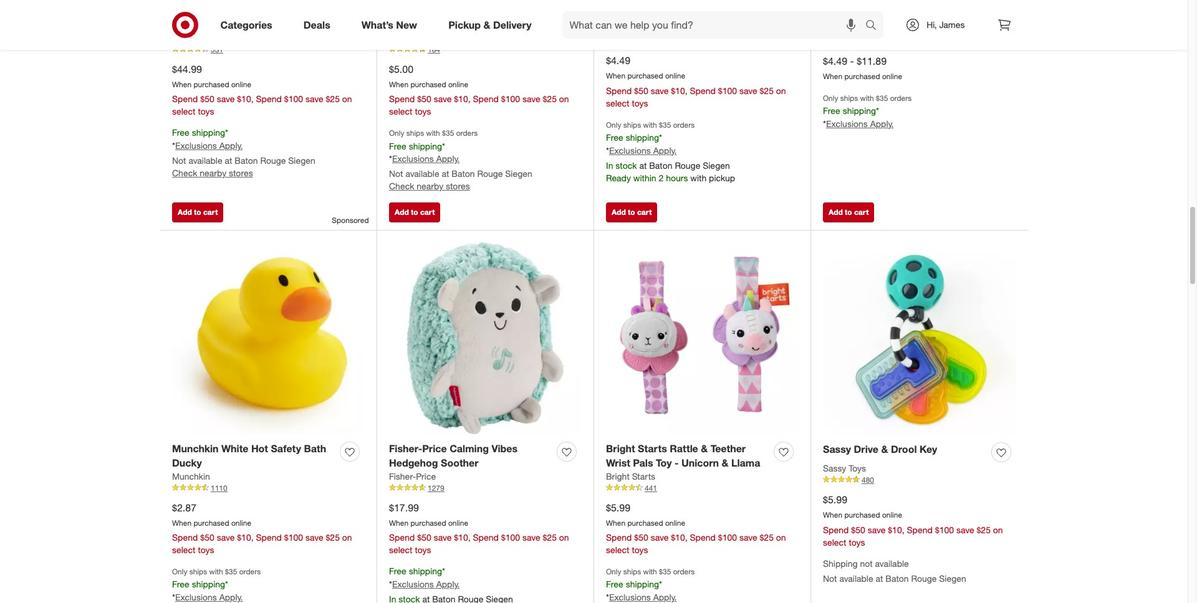 Task type: vqa. For each thing, say whether or not it's contained in the screenshot.
5% REDCARD™ DISCOUNT PROGRAM RULES
no



Task type: locate. For each thing, give the bounding box(es) containing it.
sassy up sassy toys
[[823, 443, 851, 456]]

toys for munchkin white hot safety bath ducky
[[198, 545, 214, 556]]

bright inside the bright starts rattle & teether wrist pals toy - unicorn & llama
[[606, 443, 635, 455]]

add to cart button for $5.00
[[389, 203, 440, 223]]

siegen inside free shipping * * exclusions apply. not available at baton rouge siegen check nearby stores
[[288, 155, 315, 166]]

starts inside the bright starts rattle & teether wrist pals toy - unicorn & llama
[[638, 443, 667, 455]]

0 horizontal spatial $5.99
[[606, 502, 630, 514]]

184
[[428, 45, 440, 54]]

0 horizontal spatial $4.49
[[606, 54, 630, 67]]

$50 inside "$5.00 when purchased online spend $50 save $10, spend $100 save $25 on select toys"
[[417, 94, 431, 104]]

0 vertical spatial the
[[432, 4, 447, 16]]

bright
[[606, 4, 635, 16], [606, 443, 635, 455], [606, 471, 630, 482]]

$100 for fisher-price calming vibes hedgehog soother
[[501, 533, 520, 543]]

fisher-price link down tub
[[172, 32, 219, 44]]

online down 184 link
[[448, 80, 468, 89]]

online down 986 link
[[665, 71, 685, 80]]

4 add to cart button from the left
[[823, 203, 875, 223]]

2 cart from the left
[[420, 208, 435, 217]]

$4.49 for -
[[823, 55, 848, 67]]

$4.49 inside $4.49 when purchased online spend $50 save $10, spend $100 save $25 on select toys
[[606, 54, 630, 67]]

exclusions inside free shipping * * exclusions apply. not available at baton rouge siegen check nearby stores
[[175, 140, 217, 151]]

only inside only ships with $35 orders free shipping * * exclusions apply. not available at baton rouge siegen check nearby stores
[[389, 129, 404, 138]]

on for munchkin white hot safety bath ducky
[[342, 533, 352, 543]]

not inside free shipping * * exclusions apply. not available at baton rouge siegen check nearby stores
[[172, 155, 186, 166]]

$4.49 down avent 1830
[[823, 55, 848, 67]]

select
[[606, 98, 630, 108], [172, 106, 196, 117], [389, 106, 413, 117], [823, 537, 847, 548], [172, 545, 196, 556], [389, 545, 413, 556], [606, 545, 630, 556]]

1 add to cart from the left
[[178, 208, 218, 217]]

purchased down '$2.87'
[[194, 519, 229, 528]]

red- up pickup
[[449, 4, 472, 16]]

0 vertical spatial nosed
[[472, 4, 503, 16]]

with for philips avent soothie - green
[[860, 93, 874, 103]]

1 to from the left
[[194, 208, 201, 217]]

3 bright from the top
[[606, 471, 630, 482]]

when down '$2.87'
[[172, 519, 192, 528]]

1 horizontal spatial check
[[389, 181, 414, 192]]

siegen inside 'shipping not available not available at baton rouge siegen'
[[939, 574, 967, 585]]

online inside $17.99 when purchased online spend $50 save $10, spend $100 save $25 on select toys
[[448, 519, 468, 528]]

on inside "$5.00 when purchased online spend $50 save $10, spend $100 save $25 on select toys"
[[559, 94, 569, 104]]

only ships with $35 orders free shipping * * exclusions apply. not available at baton rouge siegen check nearby stores
[[389, 129, 533, 192]]

0 horizontal spatial check
[[172, 168, 197, 178]]

$100 down 480 link
[[935, 525, 954, 535]]

toy right pals
[[656, 457, 672, 469]]

2 munchkin from the top
[[172, 471, 210, 482]]

$100 down 531 link
[[284, 94, 303, 104]]

0 vertical spatial not
[[172, 155, 186, 166]]

1 horizontal spatial only ships with $35 orders free shipping * * exclusions apply.
[[606, 568, 695, 603]]

sassy
[[823, 443, 851, 456], [823, 463, 846, 474]]

only for rudolph the red-nosed reindeer finger puppets - christmas - 5pc
[[389, 129, 404, 138]]

1 horizontal spatial fisher-price link
[[389, 471, 436, 483]]

1 vertical spatial check
[[389, 181, 414, 192]]

stores
[[229, 168, 253, 178], [446, 181, 470, 192]]

0 horizontal spatial fisher-price link
[[172, 32, 219, 44]]

shipping inside free shipping * * exclusions apply. not available at baton rouge siegen check nearby stores
[[192, 127, 225, 138]]

fisher-price link for fisher-price calming vibes hedgehog soother
[[389, 471, 436, 483]]

- left $11.89 on the top right of page
[[850, 55, 854, 67]]

starts up '986'
[[638, 4, 667, 16]]

when for bright starts rattle & teether wrist pals toy - unicorn & llama
[[606, 519, 626, 528]]

$5.99 when purchased online spend $50 save $10, spend $100 save $25 on select toys down 480 link
[[823, 494, 1003, 548]]

1
[[255, 4, 260, 16]]

rudolph down new
[[389, 32, 422, 43]]

fisher-price
[[172, 32, 219, 43], [389, 471, 436, 482]]

only inside only ships with $35 orders free shipping * * exclusions apply. in stock at  baton rouge siegen ready within 2 hours with pickup
[[606, 120, 621, 130]]

0 horizontal spatial toy
[[656, 457, 672, 469]]

free shipping * * exclusions apply.
[[389, 566, 460, 590]]

0 horizontal spatial not
[[172, 155, 186, 166]]

not inside 'shipping not available not available at baton rouge siegen'
[[823, 574, 837, 585]]

on inside $4.49 when purchased online spend $50 save $10, spend $100 save $25 on select toys
[[776, 85, 786, 96]]

2 sassy from the top
[[823, 463, 846, 474]]

online inside $2.87 when purchased online spend $50 save $10, spend $100 save $25 on select toys
[[231, 519, 251, 528]]

1 vertical spatial reindeer
[[487, 32, 522, 43]]

siegen
[[288, 155, 315, 166], [703, 160, 730, 171], [505, 169, 533, 179], [939, 574, 967, 585]]

the up 184
[[424, 32, 437, 43]]

bright starts link
[[606, 471, 655, 483]]

cart for $44.99
[[203, 208, 218, 217]]

reindeer down delivery
[[487, 32, 522, 43]]

fisher-price calming vibes hedgehog soother link
[[389, 442, 552, 471]]

price up 531
[[199, 32, 219, 43]]

the up puppets
[[432, 4, 447, 16]]

0 horizontal spatial check nearby stores button
[[172, 167, 253, 180]]

free
[[823, 105, 840, 116], [172, 127, 189, 138], [606, 132, 623, 143], [389, 141, 406, 151], [389, 566, 406, 577], [172, 580, 189, 590], [606, 580, 623, 590]]

1 vertical spatial check nearby stores button
[[389, 180, 470, 193]]

red- down puppets
[[439, 32, 459, 43]]

$50 inside $4.49 when purchased online spend $50 save $10, spend $100 save $25 on select toys
[[634, 85, 648, 96]]

exclusions inside only ships with $35 orders free shipping * * exclusions apply. not available at baton rouge siegen check nearby stores
[[392, 154, 434, 164]]

$50 down '986'
[[634, 85, 648, 96]]

free inside only ships with $35 orders free shipping * * exclusions apply. in stock at  baton rouge siegen ready within 2 hours with pickup
[[606, 132, 623, 143]]

fisher- up 'hedgehog'
[[389, 443, 422, 455]]

toys
[[632, 98, 648, 108], [198, 106, 214, 117], [415, 106, 431, 117], [849, 537, 865, 548], [198, 545, 214, 556], [415, 545, 431, 556], [632, 545, 648, 556]]

apply. for bright starts rattle & teether wrist pals toy - unicorn & llama
[[653, 593, 677, 603]]

orders for red-
[[456, 129, 478, 138]]

*
[[876, 105, 879, 116], [823, 118, 826, 129], [225, 127, 228, 138], [659, 132, 662, 143], [172, 140, 175, 151], [442, 141, 445, 151], [606, 145, 609, 156], [389, 154, 392, 164], [442, 566, 445, 577], [389, 579, 392, 590], [225, 580, 228, 590], [659, 580, 662, 590], [172, 593, 175, 603], [606, 593, 609, 603]]

$10, down 441 link
[[671, 533, 688, 543]]

ships inside only ships with $35 orders free shipping * * exclusions apply. in stock at  baton rouge siegen ready within 2 hours with pickup
[[623, 120, 641, 130]]

0 vertical spatial oball
[[670, 4, 695, 16]]

only ships with $35 orders free shipping * * exclusions apply.
[[823, 93, 912, 129], [172, 568, 261, 603], [606, 568, 695, 603]]

rudolph for rudolph the red-nosed reindeer finger puppets - christmas - 5pc
[[389, 4, 429, 16]]

1 vertical spatial avent
[[823, 24, 845, 35]]

online for fisher-price 4-in-1 sling 'n seat tub
[[231, 80, 251, 89]]

$10, down 1110 link on the bottom
[[237, 533, 254, 543]]

$50 inside $2.87 when purchased online spend $50 save $10, spend $100 save $25 on select toys
[[200, 533, 214, 543]]

$25 for bright starts rattle & teether wrist pals toy - unicorn & llama
[[760, 533, 774, 543]]

$17.99 when purchased online spend $50 save $10, spend $100 save $25 on select toys
[[389, 502, 569, 556]]

toy
[[733, 4, 749, 16], [656, 457, 672, 469]]

0 vertical spatial fisher-price
[[172, 32, 219, 43]]

select inside "$5.00 when purchased online spend $50 save $10, spend $100 save $25 on select toys"
[[389, 106, 413, 117]]

1 vertical spatial nearby
[[417, 181, 443, 192]]

online down 531 link
[[231, 80, 251, 89]]

1 horizontal spatial not
[[389, 169, 403, 179]]

check nearby stores button for $44.99
[[172, 167, 253, 180]]

fisher- down 'hedgehog'
[[389, 471, 416, 482]]

$5.99 for sassy drive & drool key
[[823, 494, 848, 506]]

check
[[172, 168, 197, 178], [389, 181, 414, 192]]

purchased for rudolph the red-nosed reindeer finger puppets - christmas - 5pc
[[411, 80, 446, 89]]

0 horizontal spatial avent
[[823, 24, 845, 35]]

toys for fisher-price calming vibes hedgehog soother
[[415, 545, 431, 556]]

nosed down pickup
[[459, 32, 484, 43]]

online inside "$5.00 when purchased online spend $50 save $10, spend $100 save $25 on select toys"
[[448, 80, 468, 89]]

$100 down 1110 link on the bottom
[[284, 533, 303, 543]]

reindeer inside rudolph the red-nosed reindeer finger puppets - christmas - 5pc
[[506, 4, 549, 16]]

munchkin down ducky
[[172, 471, 210, 482]]

3 add from the left
[[612, 208, 626, 217]]

price inside fisher-price 4-in-1 sling 'n seat tub
[[205, 4, 230, 16]]

apply. inside free shipping * * exclusions apply. not available at baton rouge siegen check nearby stores
[[219, 140, 243, 151]]

1 vertical spatial sassy
[[823, 463, 846, 474]]

1 vertical spatial not
[[389, 169, 403, 179]]

purchased down $5.00
[[411, 80, 446, 89]]

$4.49 when purchased online spend $50 save $10, spend $100 save $25 on select toys
[[606, 54, 786, 108]]

1 vertical spatial bright
[[606, 443, 635, 455]]

munchkin inside munchkin white hot safety bath ducky
[[172, 443, 219, 455]]

at inside 'shipping not available not available at baton rouge siegen'
[[876, 574, 883, 585]]

hi,
[[927, 19, 937, 30]]

toys
[[849, 463, 866, 474]]

1 add from the left
[[178, 208, 192, 217]]

$35
[[876, 93, 888, 103], [659, 120, 671, 130], [442, 129, 454, 138], [225, 568, 237, 577], [659, 568, 671, 577]]

at inside only ships with $35 orders free shipping * * exclusions apply. in stock at  baton rouge siegen ready within 2 hours with pickup
[[639, 160, 647, 171]]

check nearby stores button for $5.00
[[389, 180, 470, 193]]

red-
[[449, 4, 472, 16], [439, 32, 459, 43]]

at
[[225, 155, 232, 166], [639, 160, 647, 171], [442, 169, 449, 179], [876, 574, 883, 585]]

bright inside 'link'
[[606, 471, 630, 482]]

purchased inside $17.99 when purchased online spend $50 save $10, spend $100 save $25 on select toys
[[411, 519, 446, 528]]

0 horizontal spatial stores
[[229, 168, 253, 178]]

when inside $4.49 when purchased online spend $50 save $10, spend $100 save $25 on select toys
[[606, 71, 626, 80]]

add for $44.99
[[178, 208, 192, 217]]

orders inside only ships with $35 orders free shipping * * exclusions apply. in stock at  baton rouge siegen ready within 2 hours with pickup
[[673, 120, 695, 130]]

1 vertical spatial oball
[[606, 24, 627, 34]]

fisher- up tub
[[172, 4, 205, 16]]

$100 inside "$5.00 when purchased online spend $50 save $10, spend $100 save $25 on select toys"
[[501, 94, 520, 104]]

toy right the shaker
[[733, 4, 749, 16]]

bright down wrist
[[606, 471, 630, 482]]

1830 link
[[823, 36, 1016, 47]]

0 vertical spatial avent
[[858, 4, 884, 17]]

when down avent 1830
[[823, 72, 843, 81]]

with inside only ships with $35 orders free shipping * * exclusions apply. not available at baton rouge siegen check nearby stores
[[426, 129, 440, 138]]

$100 down 184 link
[[501, 94, 520, 104]]

when for rudolph the red-nosed reindeer finger puppets - christmas - 5pc
[[389, 80, 409, 89]]

3 add to cart from the left
[[612, 208, 652, 217]]

when inside "$5.00 when purchased online spend $50 save $10, spend $100 save $25 on select toys"
[[389, 80, 409, 89]]

ships inside only ships with $35 orders free shipping * * exclusions apply. not available at baton rouge siegen check nearby stores
[[406, 129, 424, 138]]

bath
[[304, 443, 326, 455]]

sassy drive & drool key link
[[823, 443, 938, 457]]

$25 inside $2.87 when purchased online spend $50 save $10, spend $100 save $25 on select toys
[[326, 533, 340, 543]]

$5.99 for bright starts rattle & teether wrist pals toy - unicorn & llama
[[606, 502, 630, 514]]

1 horizontal spatial toy
[[733, 4, 749, 16]]

purchased for bright starts rattle & teether wrist pals toy - unicorn & llama
[[628, 519, 663, 528]]

0 vertical spatial stores
[[229, 168, 253, 178]]

add to cart
[[178, 208, 218, 217], [395, 208, 435, 217], [612, 208, 652, 217], [829, 208, 869, 217]]

1 add to cart button from the left
[[172, 203, 223, 223]]

3 to from the left
[[628, 208, 635, 217]]

1 bright from the top
[[606, 4, 635, 16]]

0 vertical spatial check nearby stores button
[[172, 167, 253, 180]]

toys inside $4.49 when purchased online spend $50 save $10, spend $100 save $25 on select toys
[[632, 98, 648, 108]]

shipping inside only ships with $35 orders free shipping * * exclusions apply. in stock at  baton rouge siegen ready within 2 hours with pickup
[[626, 132, 659, 143]]

2 horizontal spatial only ships with $35 orders free shipping * * exclusions apply.
[[823, 93, 912, 129]]

tub
[[172, 18, 189, 30]]

toys inside $44.99 when purchased online spend $50 save $10, spend $100 save $25 on select toys
[[198, 106, 214, 117]]

bright up wrist
[[606, 443, 635, 455]]

$100 for rudolph the red-nosed reindeer finger puppets - christmas - 5pc
[[501, 94, 520, 104]]

starts for oball
[[638, 4, 667, 16]]

shipping for bright starts rattle & teether wrist pals toy - unicorn & llama
[[626, 580, 659, 590]]

purchased down 480 at bottom right
[[845, 511, 880, 520]]

$50 down 184
[[417, 94, 431, 104]]

shipping
[[843, 105, 876, 116], [192, 127, 225, 138], [626, 132, 659, 143], [409, 141, 442, 151], [409, 566, 442, 577], [192, 580, 225, 590], [626, 580, 659, 590]]

munchkin white hot safety bath ducky image
[[172, 243, 364, 435], [172, 243, 364, 435]]

online down 480 link
[[882, 511, 902, 520]]

0 vertical spatial rudolph
[[389, 4, 429, 16]]

when down bright starts 'link'
[[606, 519, 626, 528]]

rouge
[[260, 155, 286, 166], [675, 160, 701, 171], [477, 169, 503, 179], [911, 574, 937, 585]]

exclusions for rudolph the red-nosed reindeer finger puppets - christmas - 5pc
[[392, 154, 434, 164]]

drive
[[854, 443, 879, 456]]

deals link
[[293, 11, 346, 39]]

$35 for soothie
[[876, 93, 888, 103]]

sponsored
[[332, 216, 369, 225]]

0 vertical spatial fisher-price link
[[172, 32, 219, 44]]

when down sassy toys link
[[823, 511, 843, 520]]

0 vertical spatial starts
[[638, 4, 667, 16]]

nosed
[[472, 4, 503, 16], [459, 32, 484, 43]]

$50 down $17.99
[[417, 533, 431, 543]]

0 horizontal spatial fisher-price
[[172, 32, 219, 43]]

$100 for bright starts oball shaker toy
[[718, 85, 737, 96]]

toys inside $2.87 when purchased online spend $50 save $10, spend $100 save $25 on select toys
[[198, 545, 214, 556]]

$35 inside only ships with $35 orders free shipping * * exclusions apply. in stock at  baton rouge siegen ready within 2 hours with pickup
[[659, 120, 671, 130]]

0 vertical spatial red-
[[449, 4, 472, 16]]

price up 'hedgehog'
[[422, 443, 447, 455]]

siegen inside only ships with $35 orders free shipping * * exclusions apply. not available at baton rouge siegen check nearby stores
[[505, 169, 533, 179]]

1 horizontal spatial fisher-price
[[389, 471, 436, 482]]

- up rudolph the red-nosed reindeer
[[464, 18, 468, 30]]

deals
[[304, 18, 330, 31]]

within
[[633, 173, 656, 183]]

exclusions
[[826, 118, 868, 129], [175, 140, 217, 151], [609, 145, 651, 156], [392, 154, 434, 164], [392, 579, 434, 590], [175, 593, 217, 603], [609, 593, 651, 603]]

nearby inside only ships with $35 orders free shipping * * exclusions apply. not available at baton rouge siegen check nearby stores
[[417, 181, 443, 192]]

$100 down "1279" link in the left of the page
[[501, 533, 520, 543]]

1 vertical spatial starts
[[638, 443, 667, 455]]

red- inside rudolph the red-nosed reindeer finger puppets - christmas - 5pc
[[449, 4, 472, 16]]

fisher- inside 'fisher-price calming vibes hedgehog soother'
[[389, 443, 422, 455]]

price left 4-
[[205, 4, 230, 16]]

1 vertical spatial rudolph
[[389, 32, 422, 43]]

fisher-price down tub
[[172, 32, 219, 43]]

$100 down 441 link
[[718, 533, 737, 543]]

rudolph the red-nosed reindeer finger puppets - christmas - 5pc
[[389, 4, 549, 30]]

when down $44.99
[[172, 80, 192, 89]]

1 horizontal spatial check nearby stores button
[[389, 180, 470, 193]]

avent down philips
[[823, 24, 845, 35]]

baton inside only ships with $35 orders free shipping * * exclusions apply. in stock at  baton rouge siegen ready within 2 hours with pickup
[[649, 160, 673, 171]]

purchased inside $2.87 when purchased online spend $50 save $10, spend $100 save $25 on select toys
[[194, 519, 229, 528]]

1 horizontal spatial avent
[[858, 4, 884, 17]]

purchased down $17.99
[[411, 519, 446, 528]]

starts down pals
[[632, 471, 655, 482]]

on inside $44.99 when purchased online spend $50 save $10, spend $100 save $25 on select toys
[[342, 94, 352, 104]]

toys inside "$5.00 when purchased online spend $50 save $10, spend $100 save $25 on select toys"
[[415, 106, 431, 117]]

fisher- down tub
[[172, 32, 199, 43]]

- inside the bright starts rattle & teether wrist pals toy - unicorn & llama
[[675, 457, 679, 469]]

2 vertical spatial bright
[[606, 471, 630, 482]]

$100 inside $44.99 when purchased online spend $50 save $10, spend $100 save $25 on select toys
[[284, 94, 303, 104]]

$10, up free shipping * * exclusions apply. not available at baton rouge siegen check nearby stores
[[237, 94, 254, 104]]

safety
[[271, 443, 301, 455]]

ducky
[[172, 457, 202, 469]]

in
[[606, 160, 613, 171]]

when for fisher-price 4-in-1 sling 'n seat tub
[[172, 80, 192, 89]]

online inside $4.49 when purchased online spend $50 save $10, spend $100 save $25 on select toys
[[665, 71, 685, 80]]

$50 for munchkin white hot safety bath ducky
[[200, 533, 214, 543]]

to for $4.49
[[628, 208, 635, 217]]

toy inside the bright starts rattle & teether wrist pals toy - unicorn & llama
[[656, 457, 672, 469]]

$5.99 when purchased online spend $50 save $10, spend $100 save $25 on select toys down 441 link
[[606, 502, 786, 556]]

online down $11.89 on the top right of page
[[882, 72, 902, 81]]

purchased for munchkin white hot safety bath ducky
[[194, 519, 229, 528]]

0 vertical spatial check
[[172, 168, 197, 178]]

on for fisher-price calming vibes hedgehog soother
[[559, 533, 569, 543]]

$10, up 'shipping not available not available at baton rouge siegen'
[[888, 525, 905, 535]]

rouge inside 'shipping not available not available at baton rouge siegen'
[[911, 574, 937, 585]]

$10, down "1279" link in the left of the page
[[454, 533, 471, 543]]

fisher-price down 'hedgehog'
[[389, 471, 436, 482]]

- down rattle
[[675, 457, 679, 469]]

5pc
[[529, 18, 547, 30]]

shaker
[[697, 4, 731, 16]]

when down 'oball' link
[[606, 71, 626, 80]]

baton
[[235, 155, 258, 166], [649, 160, 673, 171], [452, 169, 475, 179], [886, 574, 909, 585]]

siegen inside only ships with $35 orders free shipping * * exclusions apply. in stock at  baton rouge siegen ready within 2 hours with pickup
[[703, 160, 730, 171]]

2 add from the left
[[395, 208, 409, 217]]

1 cart from the left
[[203, 208, 218, 217]]

2 add to cart button from the left
[[389, 203, 440, 223]]

starts for rattle
[[638, 443, 667, 455]]

soothie
[[887, 4, 923, 17]]

0 vertical spatial bright
[[606, 4, 635, 16]]

to for $44.99
[[194, 208, 201, 217]]

reindeer for rudolph the red-nosed reindeer
[[487, 32, 522, 43]]

reindeer up 5pc
[[506, 4, 549, 16]]

$50 down "1110" in the left bottom of the page
[[200, 533, 214, 543]]

$10, for calming
[[454, 533, 471, 543]]

sassy drive & drool key image
[[823, 243, 1016, 435], [823, 243, 1016, 435]]

bright starts rattle & teether wrist pals toy - unicorn & llama image
[[606, 243, 798, 435], [606, 243, 798, 435]]

2 horizontal spatial not
[[823, 574, 837, 585]]

$50 inside $17.99 when purchased online spend $50 save $10, spend $100 save $25 on select toys
[[417, 533, 431, 543]]

on inside $17.99 when purchased online spend $50 save $10, spend $100 save $25 on select toys
[[559, 533, 569, 543]]

when down $17.99
[[389, 519, 409, 528]]

$35 for hot
[[225, 568, 237, 577]]

$50 down 441 at the right of the page
[[634, 533, 648, 543]]

purchased down '986'
[[628, 71, 663, 80]]

cart
[[203, 208, 218, 217], [420, 208, 435, 217], [637, 208, 652, 217], [854, 208, 869, 217]]

online down 1110 link on the bottom
[[231, 519, 251, 528]]

exclusions inside only ships with $35 orders free shipping * * exclusions apply. in stock at  baton rouge siegen ready within 2 hours with pickup
[[609, 145, 651, 156]]

purchased down $44.99
[[194, 80, 229, 89]]

price up 1279
[[416, 471, 436, 482]]

nosed up pickup & delivery
[[472, 4, 503, 16]]

purchased inside $44.99 when purchased online spend $50 save $10, spend $100 save $25 on select toys
[[194, 80, 229, 89]]

online down 441 link
[[665, 519, 685, 528]]

$50 for fisher-price calming vibes hedgehog soother
[[417, 533, 431, 543]]

rudolph inside rudolph the red-nosed reindeer finger puppets - christmas - 5pc
[[389, 4, 429, 16]]

fisher-price calming vibes hedgehog soother image
[[389, 243, 581, 435], [389, 243, 581, 435]]

sassy inside sassy drive & drool key link
[[823, 443, 851, 456]]

munchkin link
[[172, 471, 210, 483]]

toys inside $17.99 when purchased online spend $50 save $10, spend $100 save $25 on select toys
[[415, 545, 431, 556]]

only for munchkin white hot safety bath ducky
[[172, 568, 187, 577]]

select inside $2.87 when purchased online spend $50 save $10, spend $100 save $25 on select toys
[[172, 545, 196, 556]]

nosed for rudolph the red-nosed reindeer finger puppets - christmas - 5pc
[[472, 4, 503, 16]]

$25 inside $44.99 when purchased online spend $50 save $10, spend $100 save $25 on select toys
[[326, 94, 340, 104]]

0 vertical spatial reindeer
[[506, 4, 549, 16]]

$4.49 - $11.89 when purchased online
[[823, 55, 902, 81]]

the inside rudolph the red-nosed reindeer finger puppets - christmas - 5pc
[[432, 4, 447, 16]]

$10, down 986 link
[[671, 85, 688, 96]]

when down $5.00
[[389, 80, 409, 89]]

1 munchkin from the top
[[172, 443, 219, 455]]

to
[[194, 208, 201, 217], [411, 208, 418, 217], [628, 208, 635, 217], [845, 208, 852, 217]]

2 vertical spatial not
[[823, 574, 837, 585]]

$100 down 986 link
[[718, 85, 737, 96]]

$100 for bright starts rattle & teether wrist pals toy - unicorn & llama
[[718, 533, 737, 543]]

0 vertical spatial sassy
[[823, 443, 851, 456]]

$10, for rattle
[[671, 533, 688, 543]]

nearby
[[200, 168, 226, 178], [417, 181, 443, 192]]

1 vertical spatial fisher-price
[[389, 471, 436, 482]]

shipping for munchkin white hot safety bath ducky
[[192, 580, 225, 590]]

0 vertical spatial nearby
[[200, 168, 226, 178]]

1 vertical spatial toy
[[656, 457, 672, 469]]

1 vertical spatial stores
[[446, 181, 470, 192]]

$50 for fisher-price 4-in-1 sling 'n seat tub
[[200, 94, 214, 104]]

&
[[484, 18, 490, 31], [701, 443, 708, 455], [881, 443, 888, 456], [722, 457, 729, 469]]

$50 down $44.99
[[200, 94, 214, 104]]

only for bright starts rattle & teether wrist pals toy - unicorn & llama
[[606, 568, 621, 577]]

$25 for bright starts oball shaker toy
[[760, 85, 774, 96]]

baton inside 'shipping not available not available at baton rouge siegen'
[[886, 574, 909, 585]]

$4.49 down 'oball' link
[[606, 54, 630, 67]]

1 horizontal spatial $4.49
[[823, 55, 848, 67]]

$10, down 184 link
[[454, 94, 471, 104]]

1 vertical spatial the
[[424, 32, 437, 43]]

2 bright from the top
[[606, 443, 635, 455]]

$35 for rattle
[[659, 568, 671, 577]]

avent up search
[[858, 4, 884, 17]]

$25 inside "$5.00 when purchased online spend $50 save $10, spend $100 save $25 on select toys"
[[543, 94, 557, 104]]

shipping inside only ships with $35 orders free shipping * * exclusions apply. not available at baton rouge siegen check nearby stores
[[409, 141, 442, 151]]

$17.99
[[389, 502, 419, 514]]

1 vertical spatial nosed
[[459, 32, 484, 43]]

when inside $2.87 when purchased online spend $50 save $10, spend $100 save $25 on select toys
[[172, 519, 192, 528]]

1 sassy from the top
[[823, 443, 851, 456]]

$5.99
[[823, 494, 848, 506], [606, 502, 630, 514]]

$50 up not
[[851, 525, 865, 535]]

sassy left toys at bottom right
[[823, 463, 846, 474]]

0 horizontal spatial $5.99 when purchased online spend $50 save $10, spend $100 save $25 on select toys
[[606, 502, 786, 556]]

select for munchkin white hot safety bath ducky
[[172, 545, 196, 556]]

online down "1279" link in the left of the page
[[448, 519, 468, 528]]

2 to from the left
[[411, 208, 418, 217]]

online for munchkin white hot safety bath ducky
[[231, 519, 251, 528]]

986 link
[[606, 35, 798, 46]]

starts up pals
[[638, 443, 667, 455]]

2 add to cart from the left
[[395, 208, 435, 217]]

fisher-price link down 'hedgehog'
[[389, 471, 436, 483]]

1 vertical spatial munchkin
[[172, 471, 210, 482]]

search
[[860, 20, 890, 32]]

free inside only ships with $35 orders free shipping * * exclusions apply. not available at baton rouge siegen check nearby stores
[[389, 141, 406, 151]]

exclusions inside free shipping * * exclusions apply.
[[392, 579, 434, 590]]

1 rudolph from the top
[[389, 4, 429, 16]]

shipping for bright starts oball shaker toy
[[626, 132, 659, 143]]

1 horizontal spatial nearby
[[417, 181, 443, 192]]

2 rudolph from the top
[[389, 32, 422, 43]]

sassy for sassy toys
[[823, 463, 846, 474]]

apply.
[[870, 118, 894, 129], [219, 140, 243, 151], [653, 145, 677, 156], [436, 154, 460, 164], [436, 579, 460, 590], [219, 593, 243, 603], [653, 593, 677, 603]]

price
[[205, 4, 230, 16], [199, 32, 219, 43], [422, 443, 447, 455], [416, 471, 436, 482]]

0 horizontal spatial nearby
[[200, 168, 226, 178]]

teether
[[711, 443, 746, 455]]

sassy for sassy drive & drool key
[[823, 443, 851, 456]]

starts
[[638, 4, 667, 16], [638, 443, 667, 455], [632, 471, 655, 482]]

purchased down 441 at the right of the page
[[628, 519, 663, 528]]

2 vertical spatial starts
[[632, 471, 655, 482]]

$25 for rudolph the red-nosed reindeer finger puppets - christmas - 5pc
[[543, 94, 557, 104]]

0 horizontal spatial only ships with $35 orders free shipping * * exclusions apply.
[[172, 568, 261, 603]]

rudolph
[[389, 4, 429, 16], [389, 32, 422, 43]]

$25 inside $4.49 when purchased online spend $50 save $10, spend $100 save $25 on select toys
[[760, 85, 774, 96]]

rudolph up new
[[389, 4, 429, 16]]

when inside $17.99 when purchased online spend $50 save $10, spend $100 save $25 on select toys
[[389, 519, 409, 528]]

1 horizontal spatial $5.99
[[823, 494, 848, 506]]

$10, inside $4.49 when purchased online spend $50 save $10, spend $100 save $25 on select toys
[[671, 85, 688, 96]]

orders inside only ships with $35 orders free shipping * * exclusions apply. not available at baton rouge siegen check nearby stores
[[456, 129, 478, 138]]

calming
[[450, 443, 489, 455]]

select for sassy drive & drool key
[[823, 537, 847, 548]]

$5.99 down sassy toys link
[[823, 494, 848, 506]]

ready
[[606, 173, 631, 183]]

bright up 'oball' link
[[606, 4, 635, 16]]

1 horizontal spatial stores
[[446, 181, 470, 192]]

toys for bright starts rattle & teether wrist pals toy - unicorn & llama
[[632, 545, 648, 556]]

rudolph the red-nosed reindeer finger puppets - christmas - 5pc link
[[389, 3, 552, 32]]

only ships with $35 orders free shipping * * exclusions apply. for $2.87
[[172, 568, 261, 603]]

- left 5pc
[[522, 18, 526, 30]]

1 vertical spatial red-
[[439, 32, 459, 43]]

$10, inside "$5.00 when purchased online spend $50 save $10, spend $100 save $25 on select toys"
[[454, 94, 471, 104]]

$10, inside $44.99 when purchased online spend $50 save $10, spend $100 save $25 on select toys
[[237, 94, 254, 104]]

1 horizontal spatial $5.99 when purchased online spend $50 save $10, spend $100 save $25 on select toys
[[823, 494, 1003, 548]]

fisher-price for fisher-price 4-in-1 sling 'n seat tub
[[172, 32, 219, 43]]

$4.49 inside '$4.49 - $11.89 when purchased online'
[[823, 55, 848, 67]]

on inside $2.87 when purchased online spend $50 save $10, spend $100 save $25 on select toys
[[342, 533, 352, 543]]

available
[[189, 155, 222, 166], [406, 169, 439, 179], [875, 559, 909, 569], [840, 574, 873, 585]]

select for fisher-price 4-in-1 sling 'n seat tub
[[172, 106, 196, 117]]

4 add from the left
[[829, 208, 843, 217]]

purchased down $11.89 on the top right of page
[[845, 72, 880, 81]]

$50 inside $44.99 when purchased online spend $50 save $10, spend $100 save $25 on select toys
[[200, 94, 214, 104]]

0 vertical spatial munchkin
[[172, 443, 219, 455]]

$5.99 down bright starts 'link'
[[606, 502, 630, 514]]

$44.99
[[172, 63, 202, 75]]

exclusions for munchkin white hot safety bath ducky
[[175, 593, 217, 603]]

3 cart from the left
[[637, 208, 652, 217]]

with for bright starts rattle & teether wrist pals toy - unicorn & llama
[[643, 568, 657, 577]]

at inside free shipping * * exclusions apply. not available at baton rouge siegen check nearby stores
[[225, 155, 232, 166]]

purchased inside $4.49 when purchased online spend $50 save $10, spend $100 save $25 on select toys
[[628, 71, 663, 80]]

$25 for fisher-price calming vibes hedgehog soother
[[543, 533, 557, 543]]

munchkin up ducky
[[172, 443, 219, 455]]

3 add to cart button from the left
[[606, 203, 658, 223]]

when for fisher-price calming vibes hedgehog soother
[[389, 519, 409, 528]]

online for bright starts rattle & teether wrist pals toy - unicorn & llama
[[665, 519, 685, 528]]

1 vertical spatial fisher-price link
[[389, 471, 436, 483]]



Task type: describe. For each thing, give the bounding box(es) containing it.
$4.49 for when
[[606, 54, 630, 67]]

pickup & delivery link
[[438, 11, 547, 39]]

bright starts oball shaker toy link
[[606, 3, 749, 17]]

bright for bright starts rattle & teether wrist pals toy - unicorn & llama
[[606, 443, 635, 455]]

new
[[396, 18, 417, 31]]

when for bright starts oball shaker toy
[[606, 71, 626, 80]]

$50 for bright starts oball shaker toy
[[634, 85, 648, 96]]

rouge inside only ships with $35 orders free shipping * * exclusions apply. not available at baton rouge siegen check nearby stores
[[477, 169, 503, 179]]

- inside '$4.49 - $11.89 when purchased online'
[[850, 55, 854, 67]]

orders for rattle
[[673, 568, 695, 577]]

price inside 'fisher-price calming vibes hedgehog soother'
[[422, 443, 447, 455]]

$50 for bright starts rattle & teether wrist pals toy - unicorn & llama
[[634, 533, 648, 543]]

only ships with $35 orders free shipping * * exclusions apply. for $5.99
[[606, 568, 695, 603]]

sassy drive & drool key
[[823, 443, 938, 456]]

fisher-price for fisher-price calming vibes hedgehog soother
[[389, 471, 436, 482]]

add for $5.00
[[395, 208, 409, 217]]

$5.00
[[389, 63, 413, 75]]

184 link
[[389, 44, 581, 55]]

christmas
[[471, 18, 520, 30]]

select for bright starts rattle & teether wrist pals toy - unicorn & llama
[[606, 545, 630, 556]]

bright starts oball shaker toy
[[606, 4, 749, 16]]

fisher-price 4-in-1 sling 'n seat tub link
[[172, 3, 335, 32]]

only ships with $35 orders free shipping * * exclusions apply. for $4.49
[[823, 93, 912, 129]]

wrist
[[606, 457, 630, 469]]

pickup
[[448, 18, 481, 31]]

in-
[[242, 4, 255, 16]]

avent 1830
[[823, 24, 878, 46]]

fisher-price calming vibes hedgehog soother
[[389, 443, 518, 469]]

soother
[[441, 457, 479, 469]]

llama
[[731, 457, 760, 469]]

add for $4.49
[[612, 208, 626, 217]]

1830
[[862, 37, 878, 46]]

drool
[[891, 443, 917, 456]]

munchkin for munchkin white hot safety bath ducky
[[172, 443, 219, 455]]

james
[[939, 19, 965, 30]]

online for fisher-price calming vibes hedgehog soother
[[448, 519, 468, 528]]

the for rudolph the red-nosed reindeer finger puppets - christmas - 5pc
[[432, 4, 447, 16]]

shipping for philips avent soothie - green
[[843, 105, 876, 116]]

$10, for &
[[888, 525, 905, 535]]

$10, for oball
[[671, 85, 688, 96]]

free shipping * * exclusions apply. not available at baton rouge siegen check nearby stores
[[172, 127, 315, 178]]

on for sassy drive & drool key
[[993, 525, 1003, 535]]

only for philips avent soothie - green
[[823, 93, 838, 103]]

nosed for rudolph the red-nosed reindeer
[[459, 32, 484, 43]]

fisher-price 4-in-1 sling 'n seat tub
[[172, 4, 322, 30]]

online for rudolph the red-nosed reindeer finger puppets - christmas - 5pc
[[448, 80, 468, 89]]

shipping inside free shipping * * exclusions apply.
[[409, 566, 442, 577]]

baton inside free shipping * * exclusions apply. not available at baton rouge siegen check nearby stores
[[235, 155, 258, 166]]

red- for rudolph the red-nosed reindeer finger puppets - christmas - 5pc
[[449, 4, 472, 16]]

only ships with $35 orders free shipping * * exclusions apply. in stock at  baton rouge siegen ready within 2 hours with pickup
[[606, 120, 735, 183]]

'n
[[290, 4, 298, 16]]

toys for bright starts oball shaker toy
[[632, 98, 648, 108]]

$10, for red-
[[454, 94, 471, 104]]

shipping for rudolph the red-nosed reindeer finger puppets - christmas - 5pc
[[409, 141, 442, 151]]

$11.89
[[857, 55, 887, 67]]

seat
[[301, 4, 322, 16]]

$25 for sassy drive & drool key
[[977, 525, 991, 535]]

ships for rudolph the red-nosed reindeer finger puppets - christmas - 5pc
[[406, 129, 424, 138]]

fisher-price link for fisher-price 4-in-1 sling 'n seat tub
[[172, 32, 219, 44]]

purchased for fisher-price calming vibes hedgehog soother
[[411, 519, 446, 528]]

pickup
[[709, 173, 735, 183]]

rudolph the red-nosed reindeer
[[389, 32, 522, 43]]

green
[[933, 4, 962, 17]]

white
[[221, 443, 248, 455]]

philips
[[823, 4, 855, 17]]

hedgehog
[[389, 457, 438, 469]]

select for rudolph the red-nosed reindeer finger puppets - christmas - 5pc
[[389, 106, 413, 117]]

available inside only ships with $35 orders free shipping * * exclusions apply. not available at baton rouge siegen check nearby stores
[[406, 169, 439, 179]]

bright starts rattle & teether wrist pals toy - unicorn & llama link
[[606, 442, 769, 471]]

toys for rudolph the red-nosed reindeer finger puppets - christmas - 5pc
[[415, 106, 431, 117]]

when inside '$4.49 - $11.89 when purchased online'
[[823, 72, 843, 81]]

with for munchkin white hot safety bath ducky
[[209, 568, 223, 577]]

key
[[920, 443, 938, 456]]

4-
[[233, 4, 242, 16]]

stores inside free shipping * * exclusions apply. not available at baton rouge siegen check nearby stores
[[229, 168, 253, 178]]

ships for philips avent soothie - green
[[840, 93, 858, 103]]

baton inside only ships with $35 orders free shipping * * exclusions apply. not available at baton rouge siegen check nearby stores
[[452, 169, 475, 179]]

delivery
[[493, 18, 532, 31]]

finger
[[389, 18, 419, 30]]

apply. for munchkin white hot safety bath ducky
[[219, 593, 243, 603]]

pals
[[633, 457, 653, 469]]

ships for bright starts oball shaker toy
[[623, 120, 641, 130]]

bright starts rattle & teether wrist pals toy - unicorn & llama
[[606, 443, 760, 469]]

with for rudolph the red-nosed reindeer finger puppets - christmas - 5pc
[[426, 129, 440, 138]]

add to cart for $5.00
[[395, 208, 435, 217]]

bright starts
[[606, 471, 655, 482]]

the for rudolph the red-nosed reindeer
[[424, 32, 437, 43]]

nearby inside free shipping * * exclusions apply. not available at baton rouge siegen check nearby stores
[[200, 168, 226, 178]]

pickup & delivery
[[448, 18, 532, 31]]

free for bright starts rattle & teether wrist pals toy - unicorn & llama
[[606, 580, 623, 590]]

apply. inside free shipping * * exclusions apply.
[[436, 579, 460, 590]]

oball link
[[606, 23, 627, 35]]

starts inside 'link'
[[632, 471, 655, 482]]

free for rudolph the red-nosed reindeer finger puppets - christmas - 5pc
[[389, 141, 406, 151]]

- up hi,
[[926, 4, 930, 17]]

$100 for fisher-price 4-in-1 sling 'n seat tub
[[284, 94, 303, 104]]

toys for fisher-price 4-in-1 sling 'n seat tub
[[198, 106, 214, 117]]

$100 for munchkin white hot safety bath ducky
[[284, 533, 303, 543]]

not inside only ships with $35 orders free shipping * * exclusions apply. not available at baton rouge siegen check nearby stores
[[389, 169, 403, 179]]

avent link
[[823, 24, 845, 36]]

at inside only ships with $35 orders free shipping * * exclusions apply. not available at baton rouge siegen check nearby stores
[[442, 169, 449, 179]]

unicorn
[[682, 457, 719, 469]]

rattle
[[670, 443, 698, 455]]

online for sassy drive & drool key
[[882, 511, 902, 520]]

1110 link
[[172, 483, 364, 494]]

$2.87
[[172, 502, 196, 514]]

531
[[211, 45, 223, 54]]

0 horizontal spatial oball
[[606, 24, 627, 34]]

1 horizontal spatial oball
[[670, 4, 695, 16]]

add to cart button for $44.99
[[172, 203, 223, 223]]

ships for bright starts rattle & teether wrist pals toy - unicorn & llama
[[623, 568, 641, 577]]

rouge inside only ships with $35 orders free shipping * * exclusions apply. in stock at  baton rouge siegen ready within 2 hours with pickup
[[675, 160, 701, 171]]

$25 for munchkin white hot safety bath ducky
[[326, 533, 340, 543]]

rouge inside free shipping * * exclusions apply. not available at baton rouge siegen check nearby stores
[[260, 155, 286, 166]]

stores inside only ships with $35 orders free shipping * * exclusions apply. not available at baton rouge siegen check nearby stores
[[446, 181, 470, 192]]

check inside only ships with $35 orders free shipping * * exclusions apply. not available at baton rouge siegen check nearby stores
[[389, 181, 414, 192]]

exclusions for bright starts rattle & teether wrist pals toy - unicorn & llama
[[609, 593, 651, 603]]

purchased inside '$4.49 - $11.89 when purchased online'
[[845, 72, 880, 81]]

sassy toys
[[823, 463, 866, 474]]

free for bright starts oball shaker toy
[[606, 132, 623, 143]]

vibes
[[492, 443, 518, 455]]

480 link
[[823, 475, 1016, 486]]

hi, james
[[927, 19, 965, 30]]

cart for $5.00
[[420, 208, 435, 217]]

exclusions for philips avent soothie - green
[[826, 118, 868, 129]]

puppets
[[422, 18, 461, 30]]

986
[[645, 36, 657, 45]]

check inside free shipping * * exclusions apply. not available at baton rouge siegen check nearby stores
[[172, 168, 197, 178]]

$10, for 4-
[[237, 94, 254, 104]]

when for sassy drive & drool key
[[823, 511, 843, 520]]

4 add to cart from the left
[[829, 208, 869, 217]]

toys for sassy drive & drool key
[[849, 537, 865, 548]]

shipping not available not available at baton rouge siegen
[[823, 559, 967, 585]]

categories link
[[210, 11, 288, 39]]

$5.00 when purchased online spend $50 save $10, spend $100 save $25 on select toys
[[389, 63, 569, 117]]

what's new link
[[351, 11, 433, 39]]

avent inside philips avent soothie - green link
[[858, 4, 884, 17]]

What can we help you find? suggestions appear below search field
[[562, 11, 869, 39]]

hours
[[666, 173, 688, 183]]

search button
[[860, 11, 890, 41]]

$2.87 when purchased online spend $50 save $10, spend $100 save $25 on select toys
[[172, 502, 352, 556]]

$50 for rudolph the red-nosed reindeer finger puppets - christmas - 5pc
[[417, 94, 431, 104]]

available inside free shipping * * exclusions apply. not available at baton rouge siegen check nearby stores
[[189, 155, 222, 166]]

shipping
[[823, 559, 858, 569]]

add to cart for $4.49
[[612, 208, 652, 217]]

480
[[862, 476, 874, 485]]

online for bright starts oball shaker toy
[[665, 71, 685, 80]]

sassy toys link
[[823, 463, 866, 475]]

stock
[[616, 160, 637, 171]]

apply. for philips avent soothie - green
[[870, 118, 894, 129]]

441
[[645, 484, 657, 493]]

purchased for sassy drive & drool key
[[845, 511, 880, 520]]

$25 for fisher-price 4-in-1 sling 'n seat tub
[[326, 94, 340, 104]]

4 cart from the left
[[854, 208, 869, 217]]

categories
[[220, 18, 272, 31]]

free inside free shipping * * exclusions apply.
[[389, 566, 406, 577]]

0 vertical spatial toy
[[733, 4, 749, 16]]

$35 for red-
[[442, 129, 454, 138]]

avent inside avent 1830
[[823, 24, 845, 35]]

select for fisher-price calming vibes hedgehog soother
[[389, 545, 413, 556]]

online inside '$4.49 - $11.89 when purchased online'
[[882, 72, 902, 81]]

on for rudolph the red-nosed reindeer finger puppets - christmas - 5pc
[[559, 94, 569, 104]]

441 link
[[606, 483, 798, 494]]

$50 for sassy drive & drool key
[[851, 525, 865, 535]]

exclusions for bright starts oball shaker toy
[[609, 145, 651, 156]]

what's new
[[362, 18, 417, 31]]

purchased for bright starts oball shaker toy
[[628, 71, 663, 80]]

1279
[[428, 484, 444, 493]]

philips avent soothie - green link
[[823, 4, 962, 18]]

531 link
[[172, 44, 364, 55]]

munchkin white hot safety bath ducky link
[[172, 442, 335, 471]]

4 to from the left
[[845, 208, 852, 217]]

add to cart for $44.99
[[178, 208, 218, 217]]

add to cart button for $4.49
[[606, 203, 658, 223]]

sling
[[263, 4, 287, 16]]

purchased for fisher-price 4-in-1 sling 'n seat tub
[[194, 80, 229, 89]]

orders for soothie
[[890, 93, 912, 103]]

$44.99 when purchased online spend $50 save $10, spend $100 save $25 on select toys
[[172, 63, 352, 117]]

fisher- inside fisher-price 4-in-1 sling 'n seat tub
[[172, 4, 205, 16]]

free inside free shipping * * exclusions apply. not available at baton rouge siegen check nearby stores
[[172, 127, 189, 138]]

1279 link
[[389, 483, 581, 494]]



